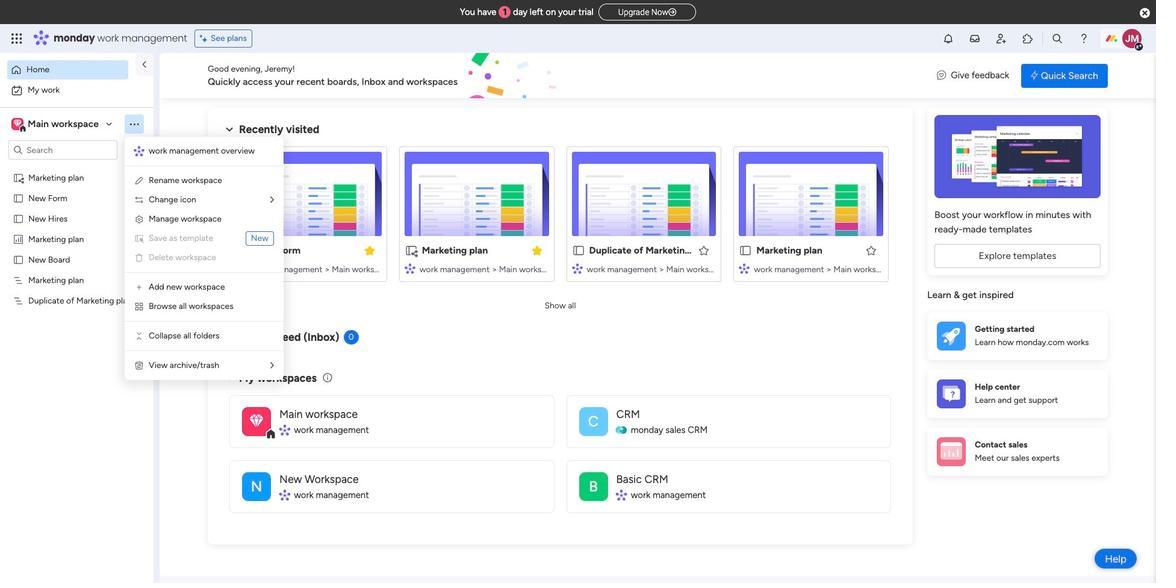 Task type: locate. For each thing, give the bounding box(es) containing it.
1 vertical spatial menu item
[[134, 251, 274, 265]]

0 vertical spatial menu item
[[134, 231, 274, 246]]

monday marketplace image
[[1022, 33, 1034, 45]]

0 vertical spatial option
[[7, 60, 128, 80]]

option
[[7, 60, 128, 80], [7, 81, 146, 100], [0, 167, 154, 169]]

workspace image
[[11, 117, 23, 131], [13, 117, 22, 131], [250, 411, 264, 432], [579, 472, 608, 501]]

notifications image
[[943, 33, 955, 45]]

rename workspace image
[[134, 176, 144, 186]]

list box
[[0, 165, 154, 473]]

shareable board image
[[13, 172, 24, 183]]

search everything image
[[1052, 33, 1064, 45]]

workspace image
[[242, 407, 271, 436], [579, 407, 608, 436], [242, 472, 271, 501]]

menu item
[[134, 231, 274, 246], [134, 251, 274, 265]]

dapulse close image
[[1140, 7, 1151, 19]]

component image
[[237, 263, 248, 274], [739, 263, 750, 274]]

2 remove from favorites image from the left
[[531, 244, 543, 256]]

jeremy miller image
[[1123, 29, 1142, 48]]

add new workspace image
[[134, 283, 144, 292]]

public board image
[[13, 192, 24, 204], [237, 244, 251, 257], [572, 244, 585, 257], [739, 244, 753, 257]]

public board image up public dashboard icon
[[13, 213, 24, 224]]

close recently visited image
[[222, 122, 237, 137]]

1 horizontal spatial component image
[[739, 263, 750, 274]]

0 horizontal spatial remove from favorites image
[[364, 244, 376, 256]]

contact sales element
[[928, 427, 1108, 476]]

getting started element
[[928, 312, 1108, 360]]

0 vertical spatial public board image
[[13, 213, 24, 224]]

2 vertical spatial option
[[0, 167, 154, 169]]

2 menu item from the top
[[134, 251, 274, 265]]

1 vertical spatial public board image
[[13, 254, 24, 265]]

browse all workspaces image
[[134, 302, 144, 311]]

v2 user feedback image
[[937, 69, 947, 82]]

0 element
[[344, 330, 359, 345]]

0 horizontal spatial component image
[[237, 263, 248, 274]]

0 horizontal spatial add to favorites image
[[698, 244, 710, 256]]

update feed image
[[969, 33, 981, 45]]

public board image
[[13, 213, 24, 224], [13, 254, 24, 265]]

menu
[[125, 137, 284, 380]]

manage workspace image
[[134, 214, 144, 224]]

shareable board image
[[405, 244, 418, 257]]

list arrow image
[[270, 196, 274, 204]]

1 component image from the left
[[237, 263, 248, 274]]

public dashboard image
[[13, 233, 24, 245]]

1 remove from favorites image from the left
[[364, 244, 376, 256]]

view archive/trash image
[[134, 361, 144, 370]]

public board image down public dashboard icon
[[13, 254, 24, 265]]

1 horizontal spatial remove from favorites image
[[531, 244, 543, 256]]

change icon image
[[134, 195, 144, 205]]

close my workspaces image
[[222, 371, 237, 385]]

add to favorites image
[[698, 244, 710, 256], [866, 244, 878, 256]]

collapse all folders image
[[134, 331, 144, 341]]

1 horizontal spatial add to favorites image
[[866, 244, 878, 256]]

remove from favorites image
[[364, 244, 376, 256], [531, 244, 543, 256]]



Task type: vqa. For each thing, say whether or not it's contained in the screenshot.
topmost Terry Turtle ICON
no



Task type: describe. For each thing, give the bounding box(es) containing it.
help image
[[1078, 33, 1090, 45]]

Search in workspace field
[[25, 143, 101, 157]]

quick search results list box
[[222, 137, 899, 296]]

workspace options image
[[128, 118, 140, 130]]

v2 bolt switch image
[[1031, 69, 1038, 82]]

1 add to favorites image from the left
[[698, 244, 710, 256]]

2 component image from the left
[[739, 263, 750, 274]]

templates image image
[[939, 115, 1098, 198]]

2 add to favorites image from the left
[[866, 244, 878, 256]]

invite members image
[[996, 33, 1008, 45]]

dapulse rightstroke image
[[669, 8, 677, 17]]

help center element
[[928, 370, 1108, 418]]

2 public board image from the top
[[13, 254, 24, 265]]

service icon image
[[134, 234, 144, 243]]

1 public board image from the top
[[13, 213, 24, 224]]

workspace selection element
[[11, 117, 101, 133]]

select product image
[[11, 33, 23, 45]]

delete workspace image
[[134, 253, 144, 263]]

list arrow image
[[270, 361, 274, 370]]

see plans image
[[200, 32, 211, 45]]

1 vertical spatial option
[[7, 81, 146, 100]]

1 menu item from the top
[[134, 231, 274, 246]]



